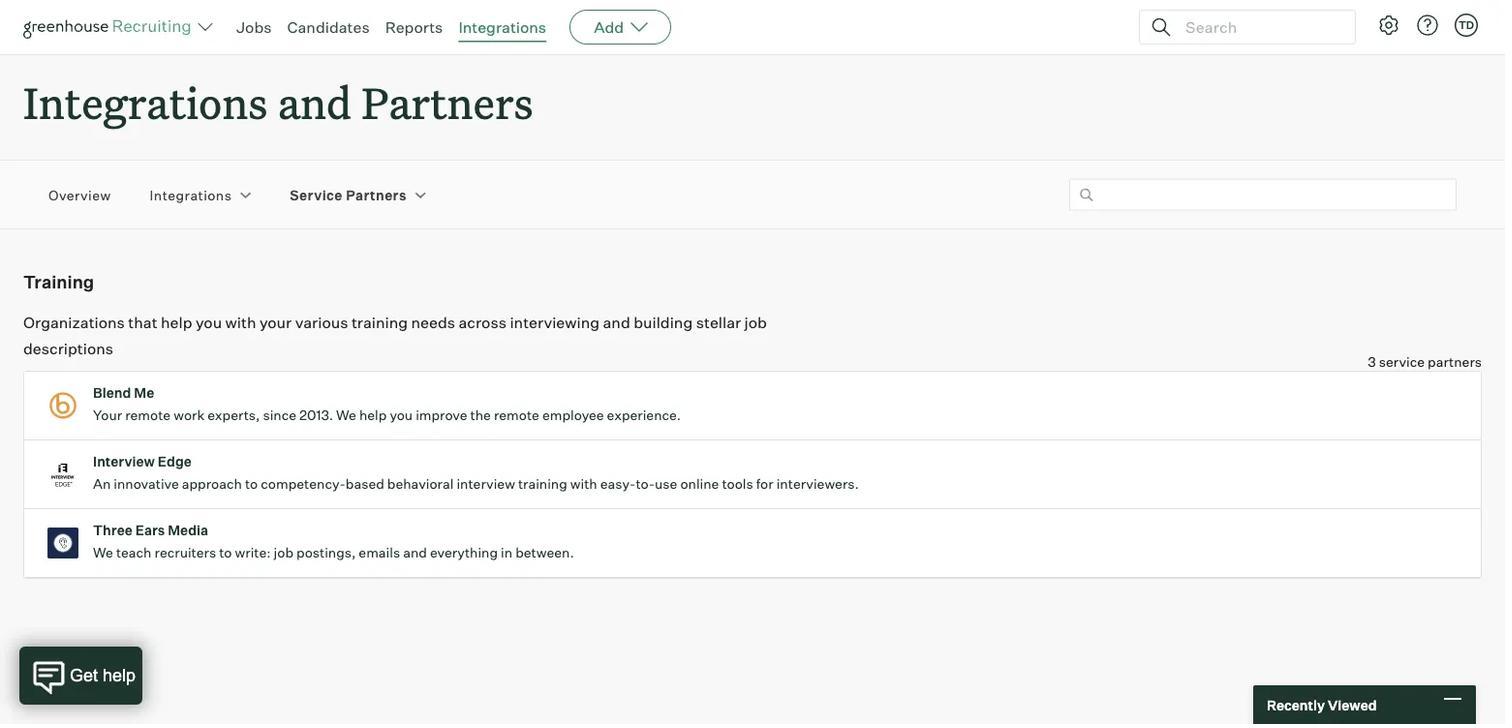 Task type: vqa. For each thing, say whether or not it's contained in the screenshot.
first SAN from the top
no



Task type: locate. For each thing, give the bounding box(es) containing it.
we inside the three ears media we teach recruiters to write: job postings, emails and everything in between.
[[93, 545, 113, 562]]

0 vertical spatial to
[[245, 476, 258, 493]]

remote
[[125, 407, 171, 424], [494, 407, 540, 424]]

0 vertical spatial training
[[352, 313, 408, 332]]

organizations
[[23, 313, 125, 332]]

needs
[[411, 313, 456, 332]]

three
[[93, 523, 133, 539]]

1 remote from the left
[[125, 407, 171, 424]]

you right 'that'
[[196, 313, 222, 332]]

partners down reports link
[[362, 74, 533, 131]]

1 vertical spatial we
[[93, 545, 113, 562]]

1 vertical spatial to
[[219, 545, 232, 562]]

with
[[225, 313, 256, 332], [571, 476, 598, 493]]

1 vertical spatial with
[[571, 476, 598, 493]]

1 vertical spatial job
[[274, 545, 294, 562]]

0 horizontal spatial remote
[[125, 407, 171, 424]]

1 vertical spatial you
[[390, 407, 413, 424]]

2 vertical spatial and
[[403, 545, 427, 562]]

and
[[278, 74, 352, 131], [603, 313, 631, 332], [403, 545, 427, 562]]

for
[[757, 476, 774, 493]]

with inside interview edge an innovative approach to competency-based behavioral interview training with easy-to-use online tools for interviewers.
[[571, 476, 598, 493]]

integrations link
[[459, 17, 547, 37], [150, 186, 232, 204]]

0 horizontal spatial you
[[196, 313, 222, 332]]

viewed
[[1329, 697, 1378, 714]]

behavioral
[[387, 476, 454, 493]]

we right 2013. at the bottom of the page
[[336, 407, 357, 424]]

with left the your
[[225, 313, 256, 332]]

interviewers.
[[777, 476, 859, 493]]

1 horizontal spatial job
[[745, 313, 767, 332]]

1 horizontal spatial we
[[336, 407, 357, 424]]

help
[[161, 313, 192, 332], [359, 407, 387, 424]]

and for organizations that help you with your various training needs across interviewing and building stellar job descriptions
[[603, 313, 631, 332]]

to-
[[636, 476, 655, 493]]

td button
[[1456, 14, 1479, 37]]

add
[[594, 17, 624, 37]]

partners right service
[[346, 186, 407, 203]]

integrations and partners
[[23, 74, 533, 131]]

help inside the organizations that help you with your various training needs across interviewing and building stellar job descriptions
[[161, 313, 192, 332]]

we
[[336, 407, 357, 424], [93, 545, 113, 562]]

0 vertical spatial partners
[[362, 74, 533, 131]]

0 horizontal spatial with
[[225, 313, 256, 332]]

we inside blend me your remote work experts, since 2013. we help you improve the remote employee experience.
[[336, 407, 357, 424]]

help inside blend me your remote work experts, since 2013. we help you improve the remote employee experience.
[[359, 407, 387, 424]]

experience.
[[607, 407, 681, 424]]

2 remote from the left
[[494, 407, 540, 424]]

to right 'approach'
[[245, 476, 258, 493]]

1 horizontal spatial to
[[245, 476, 258, 493]]

0 vertical spatial you
[[196, 313, 222, 332]]

1 vertical spatial integrations link
[[150, 186, 232, 204]]

job inside the three ears media we teach recruiters to write: job postings, emails and everything in between.
[[274, 545, 294, 562]]

and left building
[[603, 313, 631, 332]]

0 vertical spatial integrations
[[459, 17, 547, 37]]

job
[[745, 313, 767, 332], [274, 545, 294, 562]]

employee
[[543, 407, 604, 424]]

to
[[245, 476, 258, 493], [219, 545, 232, 562]]

2013.
[[299, 407, 333, 424]]

write:
[[235, 545, 271, 562]]

recently viewed
[[1268, 697, 1378, 714]]

organizations that help you with your various training needs across interviewing and building stellar job descriptions
[[23, 313, 767, 358]]

jobs link
[[236, 17, 272, 37]]

help right 'that'
[[161, 313, 192, 332]]

building
[[634, 313, 693, 332]]

2 vertical spatial integrations
[[150, 186, 232, 203]]

and inside the organizations that help you with your various training needs across interviewing and building stellar job descriptions
[[603, 313, 631, 332]]

you left improve
[[390, 407, 413, 424]]

partners
[[362, 74, 533, 131], [346, 186, 407, 203]]

training left needs
[[352, 313, 408, 332]]

you inside blend me your remote work experts, since 2013. we help you improve the remote employee experience.
[[390, 407, 413, 424]]

0 horizontal spatial help
[[161, 313, 192, 332]]

training
[[23, 271, 94, 293]]

1 horizontal spatial training
[[518, 476, 568, 493]]

to inside interview edge an innovative approach to competency-based behavioral interview training with easy-to-use online tools for interviewers.
[[245, 476, 258, 493]]

job inside the organizations that help you with your various training needs across interviewing and building stellar job descriptions
[[745, 313, 767, 332]]

and inside the three ears media we teach recruiters to write: job postings, emails and everything in between.
[[403, 545, 427, 562]]

1 vertical spatial and
[[603, 313, 631, 332]]

0 horizontal spatial training
[[352, 313, 408, 332]]

3 service partners
[[1368, 354, 1483, 371]]

td
[[1459, 18, 1475, 31]]

1 horizontal spatial and
[[403, 545, 427, 562]]

0 horizontal spatial to
[[219, 545, 232, 562]]

we down three
[[93, 545, 113, 562]]

service partners
[[290, 186, 407, 203]]

three ears media we teach recruiters to write: job postings, emails and everything in between.
[[93, 523, 574, 562]]

0 vertical spatial we
[[336, 407, 357, 424]]

0 vertical spatial help
[[161, 313, 192, 332]]

recently
[[1268, 697, 1326, 714]]

innovative
[[114, 476, 179, 493]]

0 horizontal spatial job
[[274, 545, 294, 562]]

with left easy-
[[571, 476, 598, 493]]

remote down me
[[125, 407, 171, 424]]

job right write:
[[274, 545, 294, 562]]

training
[[352, 313, 408, 332], [518, 476, 568, 493]]

interview
[[457, 476, 515, 493]]

0 vertical spatial job
[[745, 313, 767, 332]]

None text field
[[1070, 179, 1457, 211]]

1 vertical spatial help
[[359, 407, 387, 424]]

the
[[471, 407, 491, 424]]

training right interview
[[518, 476, 568, 493]]

you
[[196, 313, 222, 332], [390, 407, 413, 424]]

service partners link
[[290, 186, 407, 204]]

blend me your remote work experts, since 2013. we help you improve the remote employee experience.
[[93, 385, 681, 424]]

2 horizontal spatial and
[[603, 313, 631, 332]]

1 horizontal spatial remote
[[494, 407, 540, 424]]

job right "stellar"
[[745, 313, 767, 332]]

1 horizontal spatial integrations link
[[459, 17, 547, 37]]

remote right the the
[[494, 407, 540, 424]]

and right emails
[[403, 545, 427, 562]]

to left write:
[[219, 545, 232, 562]]

1 horizontal spatial help
[[359, 407, 387, 424]]

0 horizontal spatial and
[[278, 74, 352, 131]]

add button
[[570, 10, 672, 45]]

1 horizontal spatial you
[[390, 407, 413, 424]]

0 horizontal spatial we
[[93, 545, 113, 562]]

help right 2013. at the bottom of the page
[[359, 407, 387, 424]]

0 vertical spatial with
[[225, 313, 256, 332]]

online
[[681, 476, 719, 493]]

integrations for left integrations link
[[150, 186, 232, 203]]

1 vertical spatial training
[[518, 476, 568, 493]]

1 horizontal spatial with
[[571, 476, 598, 493]]

1 vertical spatial integrations
[[23, 74, 268, 131]]

integrations
[[459, 17, 547, 37], [23, 74, 268, 131], [150, 186, 232, 203]]

integrations for integrations and partners
[[23, 74, 268, 131]]

teach
[[116, 545, 152, 562]]

and down candidates link
[[278, 74, 352, 131]]

integrations for integrations link to the top
[[459, 17, 547, 37]]

your
[[93, 407, 122, 424]]



Task type: describe. For each thing, give the bounding box(es) containing it.
configure image
[[1378, 14, 1401, 37]]

0 vertical spatial and
[[278, 74, 352, 131]]

postings,
[[297, 545, 356, 562]]

between.
[[516, 545, 574, 562]]

experts,
[[208, 407, 260, 424]]

partners
[[1428, 354, 1483, 371]]

everything
[[430, 545, 498, 562]]

use
[[655, 476, 678, 493]]

ears
[[135, 523, 165, 539]]

overview link
[[48, 186, 111, 204]]

since
[[263, 407, 297, 424]]

interview edge an innovative approach to competency-based behavioral interview training with easy-to-use online tools for interviewers.
[[93, 454, 859, 493]]

in
[[501, 545, 513, 562]]

reports
[[385, 17, 443, 37]]

with inside the organizations that help you with your various training needs across interviewing and building stellar job descriptions
[[225, 313, 256, 332]]

recruiters
[[155, 545, 216, 562]]

blend
[[93, 385, 131, 402]]

easy-
[[601, 476, 636, 493]]

training inside interview edge an innovative approach to competency-based behavioral interview training with easy-to-use online tools for interviewers.
[[518, 476, 568, 493]]

edge
[[158, 454, 192, 471]]

overview
[[48, 186, 111, 203]]

candidates link
[[287, 17, 370, 37]]

me
[[134, 385, 154, 402]]

you inside the organizations that help you with your various training needs across interviewing and building stellar job descriptions
[[196, 313, 222, 332]]

an
[[93, 476, 111, 493]]

interview
[[93, 454, 155, 471]]

that
[[128, 313, 158, 332]]

3
[[1368, 354, 1377, 371]]

jobs
[[236, 17, 272, 37]]

emails
[[359, 545, 400, 562]]

competency-
[[261, 476, 346, 493]]

to inside the three ears media we teach recruiters to write: job postings, emails and everything in between.
[[219, 545, 232, 562]]

based
[[346, 476, 385, 493]]

your
[[260, 313, 292, 332]]

various
[[295, 313, 348, 332]]

work
[[174, 407, 205, 424]]

descriptions
[[23, 339, 113, 358]]

0 vertical spatial integrations link
[[459, 17, 547, 37]]

reports link
[[385, 17, 443, 37]]

0 horizontal spatial integrations link
[[150, 186, 232, 204]]

stellar
[[696, 313, 741, 332]]

Search text field
[[1181, 13, 1338, 41]]

service
[[1380, 354, 1426, 371]]

media
[[168, 523, 208, 539]]

and for three ears media we teach recruiters to write: job postings, emails and everything in between.
[[403, 545, 427, 562]]

service
[[290, 186, 343, 203]]

interviewing
[[510, 313, 600, 332]]

td button
[[1452, 10, 1483, 41]]

greenhouse recruiting image
[[23, 16, 198, 39]]

candidates
[[287, 17, 370, 37]]

across
[[459, 313, 507, 332]]

training inside the organizations that help you with your various training needs across interviewing and building stellar job descriptions
[[352, 313, 408, 332]]

improve
[[416, 407, 468, 424]]

1 vertical spatial partners
[[346, 186, 407, 203]]

approach
[[182, 476, 242, 493]]

tools
[[722, 476, 754, 493]]



